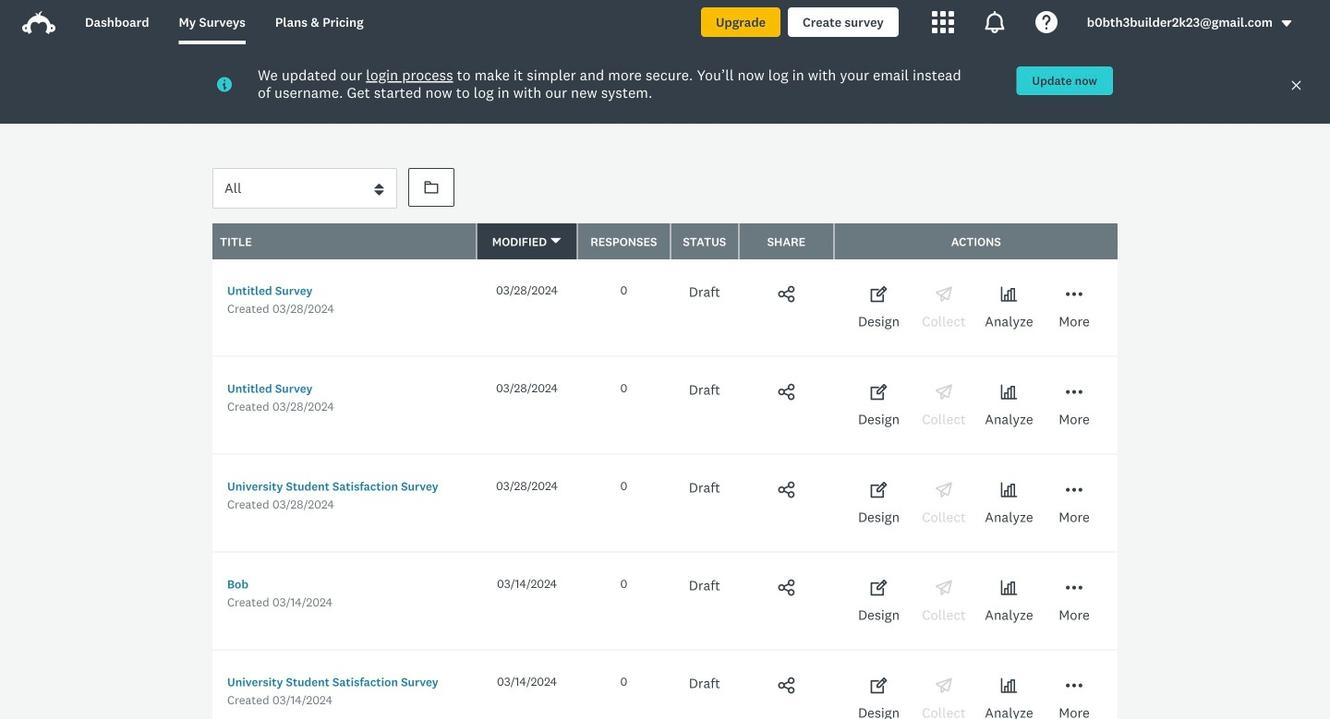 Task type: locate. For each thing, give the bounding box(es) containing it.
surveymonkey logo image
[[22, 11, 55, 34]]

products icon image
[[932, 11, 954, 33], [984, 11, 1006, 33]]

1 horizontal spatial products icon image
[[984, 11, 1006, 33]]

x image
[[1291, 79, 1303, 91]]

0 horizontal spatial products icon image
[[932, 11, 954, 33]]



Task type: describe. For each thing, give the bounding box(es) containing it.
help icon image
[[1035, 11, 1058, 33]]

2 products icon image from the left
[[984, 11, 1006, 33]]

dropdown arrow image
[[1281, 17, 1293, 30]]

1 products icon image from the left
[[932, 11, 954, 33]]



Task type: vqa. For each thing, say whether or not it's contained in the screenshot.
1st Brand logo from the top of the page
no



